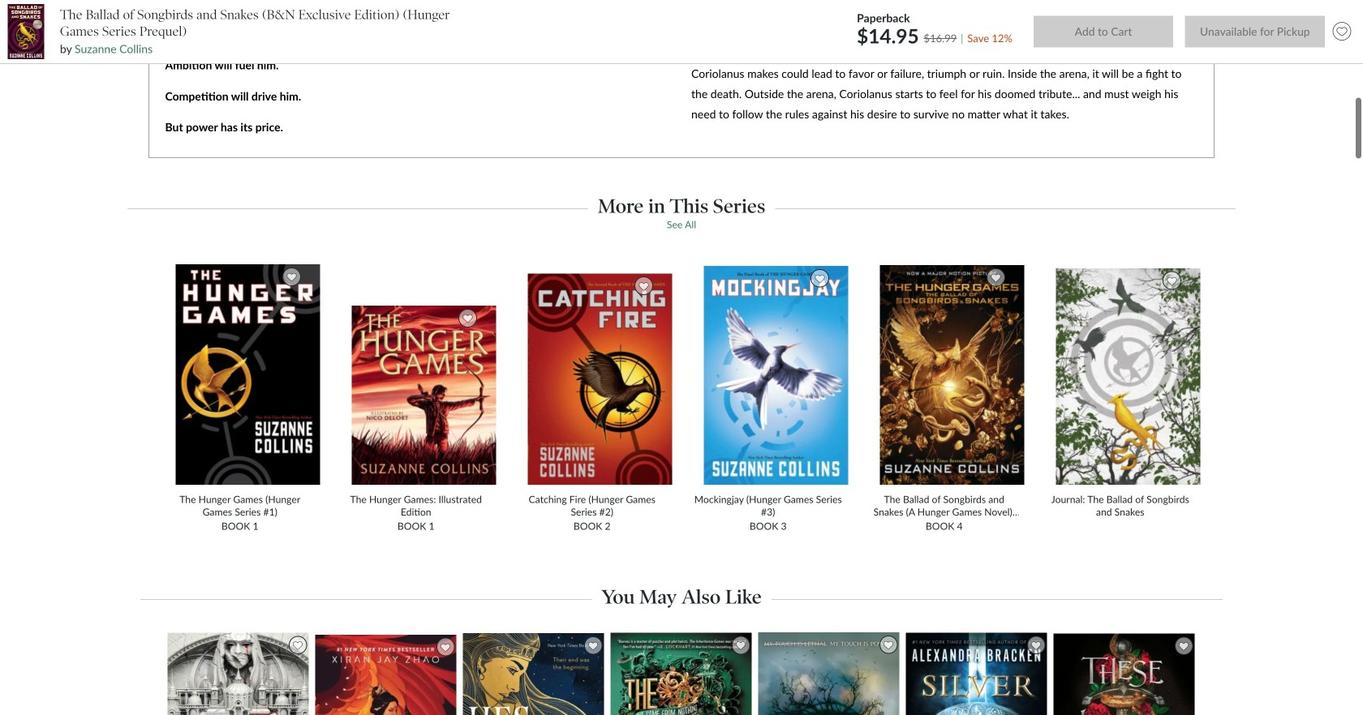 Task type: describe. For each thing, give the bounding box(es) containing it.
1 vertical spatial section
[[140, 581, 1223, 601]]

the hunger games (hunger games series #1) image
[[175, 264, 321, 486]]

0 vertical spatial section
[[127, 190, 1236, 210]]

journal: the ballad of songbirds and snakes image
[[1056, 268, 1202, 486]]

add to wishlist image
[[1329, 18, 1356, 45]]



Task type: vqa. For each thing, say whether or not it's contained in the screenshot.
The Ballad Of Songbirds And Snakes (A Hunger Games Novel): Movie Tie-In Edition image
yes



Task type: locate. For each thing, give the bounding box(es) containing it.
catching fire (hunger games series #2) image
[[527, 273, 673, 486]]

the ballad of songbirds and snakes (b&n exclusive edition) (hunger games series prequel) image
[[8, 4, 44, 59]]

None submit
[[1034, 16, 1174, 47], [1185, 16, 1325, 47], [1034, 16, 1174, 47], [1185, 16, 1325, 47]]

the hunger games: illustrated edition image
[[351, 305, 497, 486]]

the ballad of songbirds and snakes (a hunger games novel): movie tie-in edition image
[[880, 265, 1026, 486]]

mockingjay (hunger games series #3) image
[[703, 265, 849, 486]]

section
[[127, 190, 1236, 210], [140, 581, 1223, 601]]



